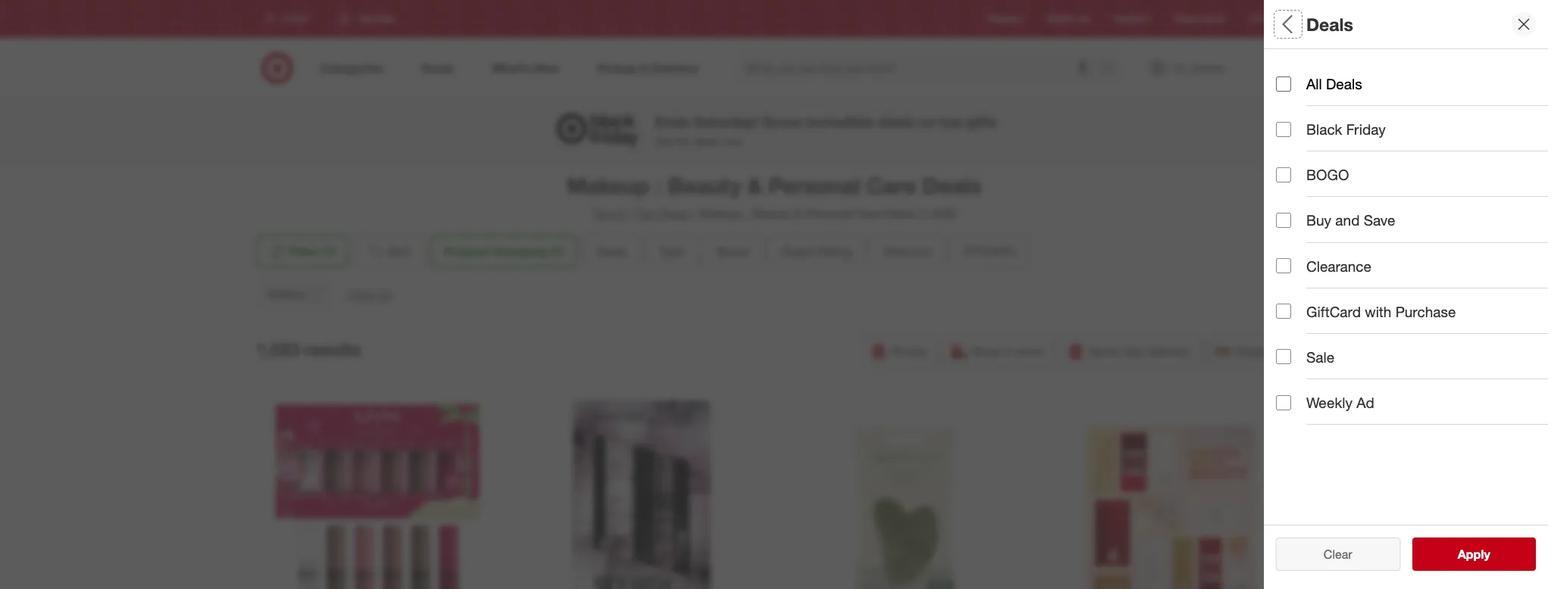 Task type: describe. For each thing, give the bounding box(es) containing it.
product grouping (1)
[[444, 244, 564, 259]]

makeup inside the product grouping makeup
[[1276, 132, 1315, 145]]

0 horizontal spatial clear all
[[347, 287, 391, 302]]

same day delivery
[[1088, 344, 1191, 359]]

buy
[[1307, 212, 1332, 229]]

0 vertical spatial type button
[[1276, 155, 1548, 208]]

giftcard with purchase
[[1307, 303, 1456, 320]]

ad inside weekly ad link
[[1078, 13, 1090, 25]]

0 horizontal spatial &
[[748, 172, 763, 199]]

fpo/apo inside all filters dialog
[[1276, 383, 1342, 401]]

target circle
[[1174, 13, 1225, 25]]

see results button
[[1412, 538, 1536, 571]]

day
[[1123, 344, 1144, 359]]

shipping
[[1235, 344, 1283, 359]]

clear inside the deals dialog
[[1324, 547, 1353, 562]]

0 horizontal spatial brand
[[717, 244, 749, 259]]

target link
[[593, 206, 626, 221]]

Clearance checkbox
[[1276, 259, 1292, 274]]

giftcard
[[1307, 303, 1361, 320]]

All Deals checkbox
[[1276, 76, 1292, 91]]

apply
[[1458, 547, 1491, 562]]

1 horizontal spatial beauty
[[753, 206, 791, 221]]

all inside dialog
[[1348, 547, 1360, 562]]

all deals
[[1307, 75, 1363, 92]]

find stores
[[1250, 13, 1296, 25]]

1 vertical spatial type
[[659, 244, 685, 259]]

0 vertical spatial care
[[867, 172, 917, 199]]

purchase
[[1396, 303, 1456, 320]]

redcard
[[1114, 13, 1150, 25]]

save
[[1364, 212, 1396, 229]]

deals right stores
[[1307, 13, 1354, 35]]

1,023
[[256, 339, 299, 360]]

1 vertical spatial care
[[856, 206, 882, 221]]

1 vertical spatial personal
[[806, 206, 853, 221]]

1 vertical spatial :
[[746, 206, 750, 221]]

see
[[1442, 547, 1464, 562]]

product grouping makeup
[[1276, 113, 1398, 145]]

clear for left 'clear all' button
[[347, 287, 376, 302]]

deals up the black friday
[[1326, 75, 1363, 92]]

sale
[[1307, 349, 1335, 366]]

type inside all filters dialog
[[1276, 171, 1308, 188]]

store
[[1017, 344, 1044, 359]]

search
[[1094, 62, 1130, 77]]

fpo/apo button inside all filters dialog
[[1276, 368, 1548, 421]]

2 (1) from the left
[[550, 244, 564, 259]]

1 horizontal spatial target
[[1174, 13, 1199, 25]]

deals up (1,023)
[[923, 172, 982, 199]]

shop
[[972, 344, 1001, 359]]

clear for the rightmost 'clear all' button
[[1316, 547, 1345, 562]]

grouping for product grouping makeup
[[1335, 113, 1398, 130]]

sort
[[388, 244, 411, 259]]

clear all inside all filters dialog
[[1316, 547, 1360, 562]]

all for all deals
[[1307, 75, 1322, 92]]

deals left (1,023)
[[885, 206, 916, 221]]

0 horizontal spatial guest
[[781, 244, 814, 259]]

0 vertical spatial deals button
[[1276, 49, 1548, 102]]

the
[[675, 135, 690, 148]]

ends
[[655, 113, 690, 131]]

bogo
[[1307, 166, 1349, 184]]

1 horizontal spatial deals
[[878, 113, 915, 131]]

buy and save
[[1307, 212, 1396, 229]]

redcard link
[[1114, 12, 1150, 25]]

weekly inside the deals dialog
[[1307, 394, 1353, 412]]

0 horizontal spatial fpo/apo button
[[951, 235, 1030, 268]]

guest rating inside all filters dialog
[[1276, 277, 1366, 295]]

0 vertical spatial rating
[[817, 244, 852, 259]]

product for product grouping makeup
[[1276, 113, 1331, 130]]

and
[[1336, 212, 1360, 229]]

apply button
[[1412, 538, 1536, 571]]

0 horizontal spatial guest rating button
[[768, 235, 865, 268]]

1 vertical spatial type button
[[646, 235, 698, 268]]

1 vertical spatial deals button
[[584, 235, 640, 268]]

results for see results
[[1467, 547, 1507, 562]]

results for 1,023 results
[[304, 339, 361, 360]]

pickup button
[[863, 335, 938, 368]]

in
[[1004, 344, 1013, 359]]

top
[[940, 113, 963, 131]]

0 vertical spatial personal
[[769, 172, 861, 199]]

clear button
[[1276, 538, 1400, 571]]

incredible
[[807, 113, 874, 131]]

sort button
[[354, 235, 424, 268]]

saturday!
[[694, 113, 759, 131]]

with
[[1365, 303, 1392, 320]]

top deals link
[[636, 206, 689, 221]]

0 horizontal spatial fpo/apo
[[964, 244, 1017, 259]]

target circle link
[[1174, 12, 1225, 25]]

GiftCard with Purchase checkbox
[[1276, 304, 1292, 319]]

find stores link
[[1250, 12, 1296, 25]]

Weekly Ad checkbox
[[1276, 395, 1292, 410]]

1 / from the left
[[629, 206, 633, 221]]



Task type: locate. For each thing, give the bounding box(es) containing it.
product
[[1276, 113, 1331, 130], [444, 244, 490, 259]]

filter (1)
[[289, 244, 336, 259]]

/ right top deals link
[[692, 206, 696, 221]]

guest down clearance option
[[1276, 277, 1317, 295]]

0 vertical spatial weekly ad
[[1047, 13, 1090, 25]]

target inside makeup : beauty & personal care deals target / top deals / makeup : beauty & personal care deals (1,023)
[[593, 206, 626, 221]]

12 days of beauty cosmetic gift set - 12ct image
[[1053, 401, 1287, 590], [1053, 401, 1287, 590]]

0 horizontal spatial discount
[[884, 244, 932, 259]]

0 horizontal spatial beauty
[[668, 172, 742, 199]]

care
[[867, 172, 917, 199], [856, 206, 882, 221]]

rating inside all filters dialog
[[1321, 277, 1366, 295]]

1 vertical spatial rating
[[1321, 277, 1366, 295]]

0 vertical spatial product
[[1276, 113, 1331, 130]]

0 vertical spatial target
[[1174, 13, 1199, 25]]

1 horizontal spatial discount button
[[1276, 315, 1548, 368]]

1,023 results
[[256, 339, 361, 360]]

product for product grouping (1)
[[444, 244, 490, 259]]

registry link
[[989, 12, 1022, 25]]

weekly
[[1047, 13, 1076, 25], [1307, 394, 1353, 412]]

brand down makeup : beauty & personal care deals target / top deals / makeup : beauty & personal care deals (1,023)
[[717, 244, 749, 259]]

grouping
[[1335, 113, 1398, 130], [493, 244, 547, 259]]

type down top deals link
[[659, 244, 685, 259]]

1 vertical spatial all
[[1307, 75, 1322, 92]]

weekly ad
[[1047, 13, 1090, 25], [1307, 394, 1375, 412]]

same day delivery button
[[1060, 335, 1201, 368]]

1 (1) from the left
[[322, 244, 336, 259]]

0 vertical spatial discount button
[[871, 235, 945, 268]]

0 vertical spatial deals
[[878, 113, 915, 131]]

all filters dialog
[[1264, 0, 1548, 590]]

1 horizontal spatial clear all button
[[1276, 538, 1400, 571]]

filter
[[289, 244, 318, 259]]

Buy and Save checkbox
[[1276, 213, 1292, 228]]

brand up clearance option
[[1276, 224, 1318, 242]]

0 vertical spatial &
[[748, 172, 763, 199]]

clear all button
[[347, 286, 391, 304], [1276, 538, 1400, 571]]

all inside dialog
[[1276, 13, 1297, 35]]

type
[[1276, 171, 1308, 188], [659, 244, 685, 259]]

fpo/apo
[[964, 244, 1017, 259], [1276, 383, 1342, 401]]

1 vertical spatial weekly
[[1307, 394, 1353, 412]]

Black Friday checkbox
[[1276, 122, 1292, 137]]

top
[[636, 206, 655, 221]]

0 horizontal spatial discount button
[[871, 235, 945, 268]]

makeup button
[[256, 277, 332, 311]]

makeup right top deals link
[[699, 206, 743, 221]]

results right 1,023
[[304, 339, 361, 360]]

0 horizontal spatial deals button
[[584, 235, 640, 268]]

1 vertical spatial target
[[593, 206, 626, 221]]

0 horizontal spatial /
[[629, 206, 633, 221]]

1 vertical spatial clear all button
[[1276, 538, 1400, 571]]

1 horizontal spatial type
[[1276, 171, 1308, 188]]

brand button
[[1276, 208, 1548, 261], [704, 235, 762, 268]]

black friday
[[1307, 121, 1386, 138]]

grouping for product grouping (1)
[[493, 244, 547, 259]]

/
[[629, 206, 633, 221], [692, 206, 696, 221]]

guest rating button
[[768, 235, 865, 268], [1276, 261, 1548, 315]]

gifts
[[967, 113, 997, 131]]

makeup : beauty & personal care deals target / top deals / makeup : beauty & personal care deals (1,023)
[[567, 172, 982, 221]]

circle
[[1202, 13, 1225, 25]]

target left top
[[593, 206, 626, 221]]

target left circle
[[1174, 13, 1199, 25]]

deals
[[878, 113, 915, 131], [693, 135, 719, 148]]

1 vertical spatial &
[[795, 206, 802, 221]]

black
[[1307, 121, 1343, 138]]

0 vertical spatial clear all button
[[347, 286, 391, 304]]

guest down makeup : beauty & personal care deals target / top deals / makeup : beauty & personal care deals (1,023)
[[781, 244, 814, 259]]

1 vertical spatial ad
[[1357, 394, 1375, 412]]

shop in store
[[972, 344, 1044, 359]]

personal
[[769, 172, 861, 199], [806, 206, 853, 221]]

product inside the product grouping makeup
[[1276, 113, 1331, 130]]

fpo/apo button
[[951, 235, 1030, 268], [1276, 368, 1548, 421]]

0 horizontal spatial type
[[659, 244, 685, 259]]

on
[[919, 113, 936, 131]]

get
[[655, 135, 672, 148]]

see results
[[1442, 547, 1507, 562]]

0 vertical spatial guest rating
[[781, 244, 852, 259]]

1 vertical spatial guest
[[1276, 277, 1317, 295]]

0 horizontal spatial results
[[304, 339, 361, 360]]

0 horizontal spatial guest rating
[[781, 244, 852, 259]]

deals dialog
[[1264, 0, 1548, 590]]

0 horizontal spatial product
[[444, 244, 490, 259]]

0 horizontal spatial weekly
[[1047, 13, 1076, 25]]

discount inside all filters dialog
[[1276, 330, 1338, 348]]

1 vertical spatial discount
[[1276, 330, 1338, 348]]

deals button down target link
[[584, 235, 640, 268]]

1 horizontal spatial rating
[[1321, 277, 1366, 295]]

1 vertical spatial deals
[[693, 135, 719, 148]]

1 horizontal spatial fpo/apo button
[[1276, 368, 1548, 421]]

filter (1) button
[[256, 235, 348, 268]]

1 horizontal spatial guest rating button
[[1276, 261, 1548, 315]]

clearance
[[1307, 257, 1372, 275]]

ends saturday! score incredible deals on top gifts get the deals now.
[[655, 113, 997, 148]]

filters
[[1302, 13, 1349, 35]]

1 horizontal spatial fpo/apo
[[1276, 383, 1342, 401]]

target
[[1174, 13, 1199, 25], [593, 206, 626, 221]]

0 horizontal spatial rating
[[817, 244, 852, 259]]

1 horizontal spatial &
[[795, 206, 802, 221]]

Include out of stock checkbox
[[1276, 435, 1292, 451]]

1 vertical spatial fpo/apo
[[1276, 383, 1342, 401]]

weekly ad inside the deals dialog
[[1307, 394, 1375, 412]]

makeup inside button
[[267, 287, 305, 300]]

maybelline holiday gift set lash sensational sky high mascara & tinted primer - 2pc image
[[525, 401, 759, 590], [525, 401, 759, 590]]

all
[[1276, 13, 1297, 35], [1307, 75, 1322, 92]]

1 vertical spatial discount button
[[1276, 315, 1548, 368]]

ad inside the deals dialog
[[1357, 394, 1375, 412]]

all right find
[[1276, 13, 1297, 35]]

1 horizontal spatial :
[[746, 206, 750, 221]]

all filters
[[1276, 13, 1349, 35]]

1 horizontal spatial product
[[1276, 113, 1331, 130]]

1 vertical spatial results
[[1467, 547, 1507, 562]]

0 horizontal spatial clear all button
[[347, 286, 391, 304]]

guest rating down clearance
[[1276, 277, 1366, 295]]

0 horizontal spatial type button
[[646, 235, 698, 268]]

0 horizontal spatial ad
[[1078, 13, 1090, 25]]

type up buy and save option
[[1276, 171, 1308, 188]]

0 vertical spatial ad
[[1078, 13, 1090, 25]]

weekly ad right registry
[[1047, 13, 1090, 25]]

results right the see
[[1467, 547, 1507, 562]]

results
[[304, 339, 361, 360], [1467, 547, 1507, 562]]

makeup up "bogo" option
[[1276, 132, 1315, 145]]

discount down (1,023)
[[884, 244, 932, 259]]

0 vertical spatial fpo/apo
[[964, 244, 1017, 259]]

What can we help you find? suggestions appear below search field
[[736, 52, 1105, 85]]

deals right top
[[659, 206, 689, 221]]

/ left top
[[629, 206, 633, 221]]

1 horizontal spatial brand
[[1276, 224, 1318, 242]]

deals left 'on'
[[878, 113, 915, 131]]

0 vertical spatial grouping
[[1335, 113, 1398, 130]]

1 horizontal spatial weekly
[[1307, 394, 1353, 412]]

brand
[[1276, 224, 1318, 242], [717, 244, 749, 259]]

deals button
[[1276, 49, 1548, 102], [584, 235, 640, 268]]

shop in store button
[[944, 335, 1054, 368]]

0 horizontal spatial deals
[[693, 135, 719, 148]]

weekly ad down sale on the right bottom
[[1307, 394, 1375, 412]]

0 horizontal spatial brand button
[[704, 235, 762, 268]]

all for all filters
[[1276, 13, 1297, 35]]

makeup up target link
[[567, 172, 650, 199]]

1 horizontal spatial results
[[1467, 547, 1507, 562]]

clear
[[347, 287, 376, 302], [1316, 547, 1345, 562], [1324, 547, 1353, 562]]

guest inside all filters dialog
[[1276, 277, 1317, 295]]

product down all deals "checkbox"
[[1276, 113, 1331, 130]]

1 vertical spatial brand
[[717, 244, 749, 259]]

guest rating down makeup : beauty & personal care deals target / top deals / makeup : beauty & personal care deals (1,023)
[[781, 244, 852, 259]]

0 vertical spatial discount
[[884, 244, 932, 259]]

1 horizontal spatial deals button
[[1276, 49, 1548, 102]]

BOGO checkbox
[[1276, 167, 1292, 183]]

now.
[[722, 135, 743, 148]]

deals right the
[[693, 135, 719, 148]]

&
[[748, 172, 763, 199], [795, 206, 802, 221]]

makeup
[[1276, 132, 1315, 145], [567, 172, 650, 199], [699, 206, 743, 221], [267, 287, 305, 300]]

registry
[[989, 13, 1022, 25]]

(1,023)
[[919, 206, 956, 221]]

0 vertical spatial guest
[[781, 244, 814, 259]]

deals button up friday at the top of the page
[[1276, 49, 1548, 102]]

:
[[656, 172, 662, 199], [746, 206, 750, 221]]

1 horizontal spatial ad
[[1357, 394, 1375, 412]]

0 horizontal spatial all
[[1276, 13, 1297, 35]]

discount button inside all filters dialog
[[1276, 315, 1548, 368]]

0 horizontal spatial weekly ad
[[1047, 13, 1090, 25]]

discount up sale on the right bottom
[[1276, 330, 1338, 348]]

0 vertical spatial type
[[1276, 171, 1308, 188]]

nyx professional makeup butter lip gloss vault cosmetic holiday gift set - 1.62 fl oz/6pc image
[[261, 401, 495, 590], [261, 401, 495, 590]]

discount
[[884, 244, 932, 259], [1276, 330, 1338, 348]]

weekly inside weekly ad link
[[1047, 13, 1076, 25]]

find
[[1250, 13, 1267, 25]]

0 horizontal spatial all
[[379, 287, 391, 302]]

score
[[763, 113, 803, 131]]

results inside button
[[1467, 547, 1507, 562]]

grouping inside the product grouping makeup
[[1335, 113, 1398, 130]]

1 vertical spatial grouping
[[493, 244, 547, 259]]

(1) inside "button"
[[322, 244, 336, 259]]

all inside the deals dialog
[[1307, 75, 1322, 92]]

beauty
[[668, 172, 742, 199], [753, 206, 791, 221]]

same
[[1088, 344, 1120, 359]]

search button
[[1094, 52, 1130, 88]]

makeup down filter (1) "button"
[[267, 287, 305, 300]]

0 horizontal spatial grouping
[[493, 244, 547, 259]]

product right sort
[[444, 244, 490, 259]]

0 vertical spatial fpo/apo button
[[951, 235, 1030, 268]]

brand inside all filters dialog
[[1276, 224, 1318, 242]]

2 / from the left
[[692, 206, 696, 221]]

0 vertical spatial :
[[656, 172, 662, 199]]

deals down all filters
[[1276, 65, 1315, 82]]

type button
[[1276, 155, 1548, 208], [646, 235, 698, 268]]

1 horizontal spatial clear all
[[1316, 547, 1360, 562]]

weekly ad link
[[1047, 12, 1090, 25]]

Sale checkbox
[[1276, 350, 1292, 365]]

0 vertical spatial brand
[[1276, 224, 1318, 242]]

1 horizontal spatial /
[[692, 206, 696, 221]]

1 horizontal spatial brand button
[[1276, 208, 1548, 261]]

weekly right weekly ad checkbox
[[1307, 394, 1353, 412]]

type button down top deals link
[[646, 235, 698, 268]]

0 horizontal spatial (1)
[[322, 244, 336, 259]]

1 vertical spatial clear all
[[1316, 547, 1360, 562]]

stores
[[1270, 13, 1296, 25]]

clear inside all filters dialog
[[1316, 547, 1345, 562]]

0 horizontal spatial target
[[593, 206, 626, 221]]

rating
[[817, 244, 852, 259], [1321, 277, 1366, 295]]

1 horizontal spatial grouping
[[1335, 113, 1398, 130]]

shipping button
[[1207, 335, 1293, 368]]

1 horizontal spatial weekly ad
[[1307, 394, 1375, 412]]

delivery
[[1147, 344, 1191, 359]]

1 vertical spatial product
[[444, 244, 490, 259]]

1 horizontal spatial all
[[1307, 75, 1322, 92]]

1 horizontal spatial all
[[1348, 547, 1360, 562]]

all right all deals "checkbox"
[[1307, 75, 1322, 92]]

1 vertical spatial guest rating
[[1276, 277, 1366, 295]]

weekly right registry
[[1047, 13, 1076, 25]]

1 horizontal spatial (1)
[[550, 244, 564, 259]]

pickup
[[891, 344, 928, 359]]

type button up the save
[[1276, 155, 1548, 208]]

guest
[[781, 244, 814, 259], [1276, 277, 1317, 295]]

ecotools jade gua sha beauty tool image
[[789, 401, 1022, 590], [789, 401, 1022, 590]]

1 horizontal spatial guest rating
[[1276, 277, 1366, 295]]

0 vertical spatial results
[[304, 339, 361, 360]]

deals
[[1307, 13, 1354, 35], [1276, 65, 1315, 82], [1326, 75, 1363, 92], [923, 172, 982, 199], [659, 206, 689, 221], [885, 206, 916, 221], [597, 244, 627, 259]]

deals inside all filters dialog
[[1276, 65, 1315, 82]]

all
[[379, 287, 391, 302], [1348, 547, 1360, 562]]

1 vertical spatial weekly ad
[[1307, 394, 1375, 412]]

0 vertical spatial beauty
[[668, 172, 742, 199]]

friday
[[1347, 121, 1386, 138]]

(1)
[[322, 244, 336, 259], [550, 244, 564, 259]]

deals down target link
[[597, 244, 627, 259]]



Task type: vqa. For each thing, say whether or not it's contained in the screenshot.
the rightmost "for"
no



